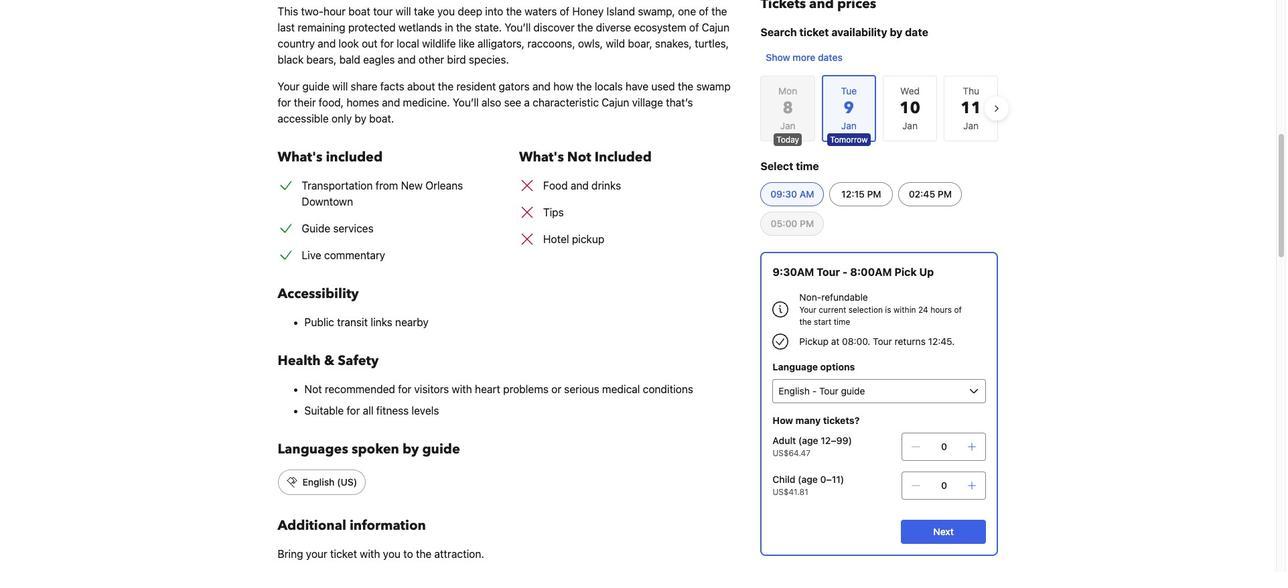 Task type: locate. For each thing, give the bounding box(es) containing it.
1 0 from the top
[[941, 441, 947, 452]]

(age inside adult (age 12–99) us$64.47
[[798, 435, 818, 446]]

guide down levels
[[422, 440, 460, 458]]

of up discover
[[560, 5, 570, 17]]

jan down 11
[[963, 120, 979, 131]]

2 what's from the left
[[519, 148, 564, 166]]

0 for adult (age 12–99)
[[941, 441, 947, 452]]

for left their on the top
[[278, 96, 291, 109]]

orleans
[[426, 180, 463, 192]]

ticket right your
[[330, 548, 357, 560]]

1 vertical spatial by
[[355, 113, 366, 125]]

ticket up the show more dates
[[800, 26, 829, 38]]

8:00am
[[850, 266, 892, 278]]

jan for 8
[[780, 120, 796, 131]]

food
[[543, 180, 568, 192]]

0 vertical spatial guide
[[302, 80, 330, 92]]

for left all
[[347, 405, 360, 417]]

2 horizontal spatial pm
[[938, 188, 952, 200]]

and down facts
[[382, 96, 400, 109]]

(age down many on the right bottom
[[798, 435, 818, 446]]

for inside your guide will share facts about the resident gators and how the locals have used the swamp for their food, homes and medicine. you'll also see a characteristic cajun village that's accessible only by boat.
[[278, 96, 291, 109]]

region
[[750, 70, 1009, 147]]

adult (age 12–99) us$64.47
[[773, 435, 852, 458]]

2 horizontal spatial by
[[890, 26, 903, 38]]

snakes,
[[655, 38, 692, 50]]

jan
[[780, 120, 796, 131], [902, 120, 918, 131], [963, 120, 979, 131]]

transportation
[[302, 180, 373, 192]]

time up am
[[796, 160, 819, 172]]

jan down the 10 on the top right of the page
[[902, 120, 918, 131]]

pm right 05:00
[[800, 218, 814, 229]]

(age for 0–11)
[[798, 474, 818, 485]]

0 horizontal spatial you'll
[[453, 96, 479, 109]]

1 vertical spatial you'll
[[453, 96, 479, 109]]

2 0 from the top
[[941, 480, 947, 491]]

1 horizontal spatial will
[[396, 5, 411, 17]]

not up food and drinks
[[567, 148, 591, 166]]

by right spoken on the bottom left
[[403, 440, 419, 458]]

what's down accessible
[[278, 148, 322, 166]]

3 jan from the left
[[963, 120, 979, 131]]

english
[[302, 476, 335, 488]]

live
[[302, 249, 321, 261]]

jan inside thu 11 jan
[[963, 120, 979, 131]]

what's not included
[[519, 148, 652, 166]]

take
[[414, 5, 435, 17]]

medicine.
[[403, 96, 450, 109]]

date
[[905, 26, 928, 38]]

what's
[[278, 148, 322, 166], [519, 148, 564, 166]]

tour
[[373, 5, 393, 17]]

0 horizontal spatial cajun
[[602, 96, 629, 109]]

(age inside child (age 0–11) us$41.81
[[798, 474, 818, 485]]

0 horizontal spatial with
[[360, 548, 380, 560]]

the inside the non-refundable your current selection is within 24 hours of the start time
[[799, 317, 812, 327]]

ticket
[[800, 26, 829, 38], [330, 548, 357, 560]]

homes
[[347, 96, 379, 109]]

0 horizontal spatial ticket
[[330, 548, 357, 560]]

bears,
[[306, 54, 337, 66]]

health & safety
[[278, 352, 379, 370]]

0 vertical spatial with
[[452, 383, 472, 395]]

mon 8 jan today
[[777, 85, 799, 145]]

10
[[900, 97, 920, 119]]

you left to
[[383, 548, 401, 560]]

0 horizontal spatial what's
[[278, 148, 322, 166]]

jan inside wed 10 jan
[[902, 120, 918, 131]]

jan up today in the top of the page
[[780, 120, 796, 131]]

how
[[773, 415, 793, 426]]

of right hours at the right bottom of page
[[954, 305, 962, 315]]

guide inside your guide will share facts about the resident gators and how the locals have used the swamp for their food, homes and medicine. you'll also see a characteristic cajun village that's accessible only by boat.
[[302, 80, 330, 92]]

am
[[800, 188, 814, 200]]

pm for 05:00 pm
[[800, 218, 814, 229]]

eagles
[[363, 54, 395, 66]]

what's for what's included
[[278, 148, 322, 166]]

cajun up turtles,
[[702, 21, 730, 33]]

1 vertical spatial 0
[[941, 480, 947, 491]]

1 horizontal spatial jan
[[902, 120, 918, 131]]

wetlands
[[399, 21, 442, 33]]

1 horizontal spatial you
[[437, 5, 455, 17]]

0 horizontal spatial time
[[796, 160, 819, 172]]

current
[[819, 305, 846, 315]]

species.
[[469, 54, 509, 66]]

links
[[371, 316, 392, 328]]

the left start
[[799, 317, 812, 327]]

1 (age from the top
[[798, 435, 818, 446]]

1 horizontal spatial cajun
[[702, 21, 730, 33]]

ecosystem
[[634, 21, 686, 33]]

protected
[[348, 21, 396, 33]]

at
[[831, 336, 840, 347]]

not up suitable
[[304, 383, 322, 395]]

and down "local"
[[398, 54, 416, 66]]

0 horizontal spatial your
[[278, 80, 300, 92]]

the right about
[[438, 80, 454, 92]]

hours
[[931, 305, 952, 315]]

1 vertical spatial your
[[799, 305, 817, 315]]

1 horizontal spatial pm
[[867, 188, 881, 200]]

commentary
[[324, 249, 385, 261]]

new
[[401, 180, 423, 192]]

what's for what's not included
[[519, 148, 564, 166]]

0 horizontal spatial jan
[[780, 120, 796, 131]]

1 vertical spatial will
[[332, 80, 348, 92]]

(age for 12–99)
[[798, 435, 818, 446]]

included
[[595, 148, 652, 166]]

1 horizontal spatial with
[[452, 383, 472, 395]]

the right "into"
[[506, 5, 522, 17]]

the right 'how'
[[576, 80, 592, 92]]

1 vertical spatial time
[[834, 317, 850, 327]]

swamp
[[696, 80, 731, 92]]

you'll up alligators,
[[505, 21, 531, 33]]

(us)
[[337, 476, 357, 488]]

by inside your guide will share facts about the resident gators and how the locals have used the swamp for their food, homes and medicine. you'll also see a characteristic cajun village that's accessible only by boat.
[[355, 113, 366, 125]]

hotel
[[543, 233, 569, 245]]

by down homes
[[355, 113, 366, 125]]

jan inside mon 8 jan today
[[780, 120, 796, 131]]

1 horizontal spatial not
[[567, 148, 591, 166]]

pm right 12:15
[[867, 188, 881, 200]]

guide
[[302, 80, 330, 92], [422, 440, 460, 458]]

start
[[814, 317, 832, 327]]

1 vertical spatial cajun
[[602, 96, 629, 109]]

0 vertical spatial your
[[278, 80, 300, 92]]

guide up their on the top
[[302, 80, 330, 92]]

0 vertical spatial 0
[[941, 441, 947, 452]]

1 horizontal spatial guide
[[422, 440, 460, 458]]

cajun down locals on the left
[[602, 96, 629, 109]]

for right out
[[380, 38, 394, 50]]

and
[[318, 38, 336, 50], [398, 54, 416, 66], [532, 80, 551, 92], [382, 96, 400, 109], [571, 180, 589, 192]]

pm right the 02:45
[[938, 188, 952, 200]]

time down 'current'
[[834, 317, 850, 327]]

with
[[452, 383, 472, 395], [360, 548, 380, 560]]

1 horizontal spatial tour
[[873, 336, 892, 347]]

guide services
[[302, 222, 374, 234]]

0 vertical spatial you
[[437, 5, 455, 17]]

the
[[506, 5, 522, 17], [711, 5, 727, 17], [456, 21, 472, 33], [577, 21, 593, 33], [438, 80, 454, 92], [576, 80, 592, 92], [678, 80, 694, 92], [799, 317, 812, 327], [416, 548, 432, 560]]

last
[[278, 21, 295, 33]]

or
[[551, 383, 561, 395]]

0 vertical spatial tour
[[817, 266, 840, 278]]

tour left -
[[817, 266, 840, 278]]

owls,
[[578, 38, 603, 50]]

you'll down resident
[[453, 96, 479, 109]]

what's up "food"
[[519, 148, 564, 166]]

1 horizontal spatial time
[[834, 317, 850, 327]]

0 horizontal spatial you
[[383, 548, 401, 560]]

see
[[504, 96, 521, 109]]

1 vertical spatial you
[[383, 548, 401, 560]]

and right "food"
[[571, 180, 589, 192]]

honey
[[572, 5, 604, 17]]

also
[[482, 96, 501, 109]]

0 vertical spatial not
[[567, 148, 591, 166]]

spoken
[[352, 440, 399, 458]]

you up in
[[437, 5, 455, 17]]

2 horizontal spatial jan
[[963, 120, 979, 131]]

05:00 pm
[[771, 218, 814, 229]]

1 horizontal spatial ticket
[[800, 26, 829, 38]]

boat.
[[369, 113, 394, 125]]

of down 'one'
[[689, 21, 699, 33]]

1 horizontal spatial your
[[799, 305, 817, 315]]

will right the tour
[[396, 5, 411, 17]]

discover
[[534, 21, 575, 33]]

is
[[885, 305, 891, 315]]

you
[[437, 5, 455, 17], [383, 548, 401, 560]]

by
[[890, 26, 903, 38], [355, 113, 366, 125], [403, 440, 419, 458]]

not recommended for visitors with heart problems or serious medical conditions
[[304, 383, 693, 395]]

0 vertical spatial cajun
[[702, 21, 730, 33]]

cajun inside this two-hour boat tour will take you deep into the waters of honey island swamp, one of the last remaining protected wetlands in the state. you'll discover the diverse ecosystem of cajun country and look out for local wildlife like alligators, raccoons, owls, wild boar, snakes, turtles, black bears, bald eagles and other bird species.
[[702, 21, 730, 33]]

0 horizontal spatial pm
[[800, 218, 814, 229]]

0 horizontal spatial guide
[[302, 80, 330, 92]]

tour right 08:00.
[[873, 336, 892, 347]]

0 vertical spatial time
[[796, 160, 819, 172]]

dates
[[818, 52, 843, 63]]

2 vertical spatial by
[[403, 440, 419, 458]]

1 vertical spatial ticket
[[330, 548, 357, 560]]

2 jan from the left
[[902, 120, 918, 131]]

1 what's from the left
[[278, 148, 322, 166]]

availability
[[832, 26, 887, 38]]

included
[[326, 148, 383, 166]]

jan for 11
[[963, 120, 979, 131]]

0 vertical spatial (age
[[798, 435, 818, 446]]

by left date
[[890, 26, 903, 38]]

0 vertical spatial ticket
[[800, 26, 829, 38]]

0 horizontal spatial not
[[304, 383, 322, 395]]

your down non-
[[799, 305, 817, 315]]

(age up us$41.81
[[798, 474, 818, 485]]

will inside your guide will share facts about the resident gators and how the locals have used the swamp for their food, homes and medicine. you'll also see a characteristic cajun village that's accessible only by boat.
[[332, 80, 348, 92]]

for inside this two-hour boat tour will take you deep into the waters of honey island swamp, one of the last remaining protected wetlands in the state. you'll discover the diverse ecosystem of cajun country and look out for local wildlife like alligators, raccoons, owls, wild boar, snakes, turtles, black bears, bald eagles and other bird species.
[[380, 38, 394, 50]]

1 vertical spatial (age
[[798, 474, 818, 485]]

0 vertical spatial will
[[396, 5, 411, 17]]

your inside the non-refundable your current selection is within 24 hours of the start time
[[799, 305, 817, 315]]

1 horizontal spatial you'll
[[505, 21, 531, 33]]

used
[[651, 80, 675, 92]]

show more dates
[[766, 52, 843, 63]]

mon
[[778, 85, 797, 96]]

english (us)
[[302, 476, 357, 488]]

2 (age from the top
[[798, 474, 818, 485]]

us$64.47
[[773, 448, 811, 458]]

cajun inside your guide will share facts about the resident gators and how the locals have used the swamp for their food, homes and medicine. you'll also see a characteristic cajun village that's accessible only by boat.
[[602, 96, 629, 109]]

0 horizontal spatial by
[[355, 113, 366, 125]]

of right 'one'
[[699, 5, 709, 17]]

0 vertical spatial you'll
[[505, 21, 531, 33]]

1 horizontal spatial what's
[[519, 148, 564, 166]]

1 jan from the left
[[780, 120, 796, 131]]

region containing 8
[[750, 70, 1009, 147]]

wed 10 jan
[[900, 85, 920, 131]]

how
[[553, 80, 574, 92]]

with down information
[[360, 548, 380, 560]]

your up their on the top
[[278, 80, 300, 92]]

suitable for all fitness levels
[[304, 405, 439, 417]]

0 horizontal spatial will
[[332, 80, 348, 92]]

the right 'one'
[[711, 5, 727, 17]]

with left the heart
[[452, 383, 472, 395]]

selection
[[849, 305, 883, 315]]

will up food,
[[332, 80, 348, 92]]

of
[[560, 5, 570, 17], [699, 5, 709, 17], [689, 21, 699, 33], [954, 305, 962, 315]]



Task type: describe. For each thing, give the bounding box(es) containing it.
1 vertical spatial tour
[[873, 336, 892, 347]]

like
[[459, 38, 475, 50]]

1 horizontal spatial by
[[403, 440, 419, 458]]

0 horizontal spatial tour
[[817, 266, 840, 278]]

food and drinks
[[543, 180, 621, 192]]

next
[[933, 526, 954, 537]]

boat
[[348, 5, 370, 17]]

0 for child (age 0–11)
[[941, 480, 947, 491]]

their
[[294, 96, 316, 109]]

have
[[626, 80, 649, 92]]

conditions
[[643, 383, 693, 395]]

about
[[407, 80, 435, 92]]

show more dates button
[[761, 46, 848, 70]]

1 vertical spatial with
[[360, 548, 380, 560]]

black
[[278, 54, 304, 66]]

visitors
[[414, 383, 449, 395]]

the down honey
[[577, 21, 593, 33]]

returns
[[895, 336, 926, 347]]

pickup
[[572, 233, 604, 245]]

1 vertical spatial guide
[[422, 440, 460, 458]]

language
[[773, 361, 818, 372]]

0 vertical spatial by
[[890, 26, 903, 38]]

public transit links nearby
[[304, 316, 429, 328]]

drinks
[[592, 180, 621, 192]]

the right in
[[456, 21, 472, 33]]

pick
[[895, 266, 917, 278]]

turtles,
[[695, 38, 729, 50]]

wildlife
[[422, 38, 456, 50]]

for up "fitness"
[[398, 383, 411, 395]]

gators
[[499, 80, 530, 92]]

tips
[[543, 206, 564, 218]]

safety
[[338, 352, 379, 370]]

raccoons,
[[527, 38, 575, 50]]

thu
[[963, 85, 979, 96]]

you'll inside this two-hour boat tour will take you deep into the waters of honey island swamp, one of the last remaining protected wetlands in the state. you'll discover the diverse ecosystem of cajun country and look out for local wildlife like alligators, raccoons, owls, wild boar, snakes, turtles, black bears, bald eagles and other bird species.
[[505, 21, 531, 33]]

and down remaining
[[318, 38, 336, 50]]

thu 11 jan
[[961, 85, 982, 131]]

up
[[919, 266, 934, 278]]

facts
[[380, 80, 404, 92]]

out
[[362, 38, 378, 50]]

1 vertical spatial not
[[304, 383, 322, 395]]

waters
[[525, 5, 557, 17]]

your inside your guide will share facts about the resident gators and how the locals have used the swamp for their food, homes and medicine. you'll also see a characteristic cajun village that's accessible only by boat.
[[278, 80, 300, 92]]

of inside the non-refundable your current selection is within 24 hours of the start time
[[954, 305, 962, 315]]

you'll inside your guide will share facts about the resident gators and how the locals have used the swamp for their food, homes and medicine. you'll also see a characteristic cajun village that's accessible only by boat.
[[453, 96, 479, 109]]

11
[[961, 97, 982, 119]]

the right to
[[416, 548, 432, 560]]

this
[[278, 5, 298, 17]]

select
[[761, 160, 793, 172]]

additional
[[278, 516, 346, 535]]

jan for 10
[[902, 120, 918, 131]]

02:45
[[909, 188, 935, 200]]

only
[[332, 113, 352, 125]]

09:30 am
[[771, 188, 814, 200]]

heart
[[475, 383, 500, 395]]

live commentary
[[302, 249, 385, 261]]

pm for 12:15 pm
[[867, 188, 881, 200]]

public
[[304, 316, 334, 328]]

tickets?
[[823, 415, 860, 426]]

12:15
[[841, 188, 865, 200]]

and left 'how'
[[532, 80, 551, 92]]

you inside this two-hour boat tour will take you deep into the waters of honey island swamp, one of the last remaining protected wetlands in the state. you'll discover the diverse ecosystem of cajun country and look out for local wildlife like alligators, raccoons, owls, wild boar, snakes, turtles, black bears, bald eagles and other bird species.
[[437, 5, 455, 17]]

your
[[306, 548, 327, 560]]

-
[[843, 266, 848, 278]]

additional information
[[278, 516, 426, 535]]

time inside the non-refundable your current selection is within 24 hours of the start time
[[834, 317, 850, 327]]

12:45.
[[928, 336, 955, 347]]

medical
[[602, 383, 640, 395]]

food,
[[319, 96, 344, 109]]

all
[[363, 405, 373, 417]]

show
[[766, 52, 790, 63]]

problems
[[503, 383, 549, 395]]

05:00
[[771, 218, 797, 229]]

will inside this two-hour boat tour will take you deep into the waters of honey island swamp, one of the last remaining protected wetlands in the state. you'll discover the diverse ecosystem of cajun country and look out for local wildlife like alligators, raccoons, owls, wild boar, snakes, turtles, black bears, bald eagles and other bird species.
[[396, 5, 411, 17]]

resident
[[456, 80, 496, 92]]

guide
[[302, 222, 330, 234]]

bring your ticket with you to the attraction.
[[278, 548, 484, 560]]

search ticket availability by date
[[761, 26, 928, 38]]

accessible
[[278, 113, 329, 125]]

the up "that's"
[[678, 80, 694, 92]]

two-
[[301, 5, 324, 17]]

remaining
[[298, 21, 345, 33]]

health
[[278, 352, 321, 370]]

12–99)
[[821, 435, 852, 446]]

in
[[445, 21, 453, 33]]

languages
[[278, 440, 348, 458]]

characteristic
[[533, 96, 599, 109]]

non-refundable your current selection is within 24 hours of the start time
[[799, 291, 962, 327]]

0–11)
[[820, 474, 844, 485]]

child (age 0–11) us$41.81
[[773, 474, 844, 497]]

that's
[[666, 96, 693, 109]]

bird
[[447, 54, 466, 66]]

pm for 02:45 pm
[[938, 188, 952, 200]]

non-
[[799, 291, 821, 303]]

search
[[761, 26, 797, 38]]

how many tickets?
[[773, 415, 860, 426]]

options
[[820, 361, 855, 372]]

locals
[[595, 80, 623, 92]]

wild
[[606, 38, 625, 50]]

village
[[632, 96, 663, 109]]

within
[[894, 305, 916, 315]]

serious
[[564, 383, 599, 395]]



Task type: vqa. For each thing, say whether or not it's contained in the screenshot.
'eagles'
yes



